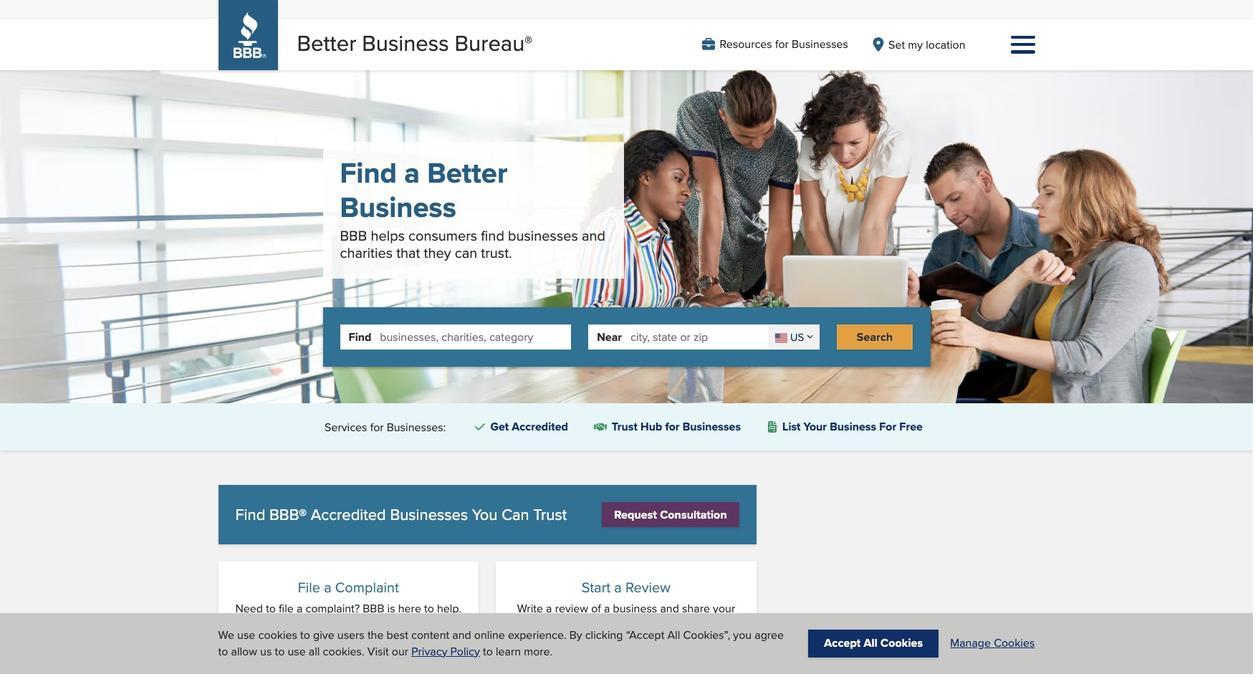 Task type: describe. For each thing, give the bounding box(es) containing it.
experience.
[[508, 627, 567, 644]]

for for businesses
[[776, 36, 789, 52]]

consultation
[[660, 507, 727, 523]]

trust hub for businesses
[[612, 419, 741, 435]]

by
[[570, 627, 583, 644]]

get accredited link
[[469, 416, 574, 439]]

to left learn
[[483, 643, 493, 660]]

find
[[481, 225, 505, 246]]

"accept
[[626, 627, 665, 644]]

manage cookies
[[951, 635, 1036, 652]]

a right "all"
[[328, 646, 334, 662]]

resources
[[720, 36, 773, 52]]

guide
[[284, 615, 312, 631]]

my
[[908, 36, 923, 53]]

a inside the find a better business bbb helps consumers find businesses and charities that they can trust.
[[405, 152, 420, 194]]

hub
[[641, 419, 663, 435]]

the inside file a complaint need to file a complaint? bbb is here to help. we'll guide you through the process.
[[379, 615, 395, 631]]

file a complaint need to file a complaint? bbb is here to help. we'll guide you through the process.
[[235, 577, 462, 631]]

1 horizontal spatial for
[[666, 419, 680, 435]]

you
[[472, 504, 498, 526]]

all inside button
[[864, 635, 878, 652]]

file
[[279, 601, 294, 618]]

cookies",
[[683, 627, 731, 644]]

privacy
[[412, 643, 448, 660]]

®
[[525, 30, 533, 53]]

bbb inside file a complaint need to file a complaint? bbb is here to help. we'll guide you through the process.
[[363, 601, 385, 618]]

and inside we use cookies to give users the best content and online experience. by clicking "accept all cookies", you agree to allow us to use all cookies. visit our
[[453, 627, 471, 644]]

users
[[338, 627, 365, 644]]

0 vertical spatial businesses
[[792, 36, 849, 52]]

0 horizontal spatial trust
[[534, 504, 567, 526]]

privacy policy to learn more.
[[412, 643, 553, 660]]

allow
[[231, 643, 257, 660]]

best
[[387, 627, 409, 644]]

manage
[[951, 635, 991, 652]]

list your business for free
[[783, 419, 923, 435]]

need
[[235, 601, 263, 618]]

set my location
[[889, 36, 966, 53]]

list your business for free link
[[761, 416, 929, 439]]

trust.
[[481, 242, 512, 263]]

request consultation link
[[602, 503, 740, 528]]

services for businesses:
[[325, 419, 446, 436]]

complaint for file a complaint need to file a complaint? bbb is here to help. we'll guide you through the process.
[[335, 577, 399, 598]]

policy
[[451, 643, 480, 660]]

resources for businesses
[[720, 36, 849, 52]]

online
[[474, 627, 505, 644]]

opinions
[[575, 615, 617, 631]]

review
[[626, 577, 671, 598]]

we use cookies to give users the best content and online experience. by clicking "accept all cookies", you agree to allow us to use all cookies. visit our
[[218, 627, 784, 660]]

agree
[[755, 627, 784, 644]]

through
[[336, 615, 376, 631]]

our
[[392, 643, 409, 660]]

complaint for file a complaint
[[337, 646, 391, 662]]

a right write
[[546, 601, 552, 618]]

1 vertical spatial find
[[349, 329, 372, 345]]

trust hub for businesses link
[[588, 415, 747, 440]]

start
[[582, 577, 611, 598]]

they
[[424, 242, 451, 263]]

better inside the find a better business bbb helps consumers find businesses and charities that they can trust.
[[427, 152, 508, 194]]

we'll
[[257, 615, 281, 631]]

review
[[555, 601, 589, 618]]

all
[[309, 643, 320, 660]]

us
[[791, 330, 805, 345]]

more.
[[524, 643, 553, 660]]

request
[[614, 507, 657, 523]]

businesses
[[508, 225, 578, 246]]

near
[[597, 329, 622, 345]]

write
[[517, 601, 543, 618]]

start a review write a review of a business and share your opinions with others.
[[517, 577, 736, 631]]

can
[[455, 242, 478, 263]]

process.
[[398, 615, 440, 631]]

to left file
[[266, 601, 276, 618]]

for for businesses:
[[370, 419, 384, 436]]

Near field
[[631, 325, 769, 350]]

businesses for find bbb® accredited businesses you can trust
[[390, 504, 468, 526]]

all inside we use cookies to give users the best content and online experience. by clicking "accept all cookies", you agree to allow us to use all cookies. visit our
[[668, 627, 681, 644]]

a right file
[[297, 601, 303, 618]]

1 cookies from the left
[[881, 635, 923, 652]]

search button
[[837, 325, 914, 350]]

you inside file a complaint need to file a complaint? bbb is here to help. we'll guide you through the process.
[[315, 615, 334, 631]]

resources for businesses link
[[702, 36, 849, 52]]

of
[[592, 601, 601, 618]]

trust inside trust hub for businesses link
[[612, 419, 638, 435]]

to right here
[[424, 601, 434, 618]]

cookies
[[258, 627, 297, 644]]



Task type: locate. For each thing, give the bounding box(es) containing it.
1 horizontal spatial trust
[[612, 419, 638, 435]]

consumers
[[409, 225, 477, 246]]

2 vertical spatial find
[[235, 504, 265, 526]]

use left "all"
[[288, 643, 306, 660]]

1 horizontal spatial cookies
[[994, 635, 1036, 652]]

0 vertical spatial file
[[298, 577, 320, 598]]

1 vertical spatial accredited
[[311, 504, 386, 526]]

list
[[783, 419, 801, 435]]

1 horizontal spatial and
[[582, 225, 606, 246]]

get accredited
[[491, 419, 568, 435]]

1 horizontal spatial use
[[288, 643, 306, 660]]

0 vertical spatial accredited
[[512, 419, 568, 435]]

and inside the find a better business bbb helps consumers find businesses and charities that they can trust.
[[582, 225, 606, 246]]

cookies right the accept
[[881, 635, 923, 652]]

0 vertical spatial bbb
[[340, 225, 367, 246]]

0 horizontal spatial all
[[668, 627, 681, 644]]

and left share
[[661, 601, 680, 618]]

five young, diverse employees huddle around a laptop in a modern office. they appear to be deep in thought as they work together to solve a problem. image
[[0, 70, 1254, 404]]

0 vertical spatial trust
[[612, 419, 638, 435]]

1 horizontal spatial all
[[864, 635, 878, 652]]

learn
[[496, 643, 521, 660]]

get
[[491, 419, 509, 435]]

1 vertical spatial business
[[340, 187, 456, 229]]

complaint inside file a complaint need to file a complaint? bbb is here to help. we'll guide you through the process.
[[335, 577, 399, 598]]

accept all cookies
[[825, 635, 923, 652]]

accredited right get
[[512, 419, 568, 435]]

search
[[857, 329, 894, 346]]

a up the helps
[[405, 152, 420, 194]]

1 vertical spatial bbb
[[363, 601, 385, 618]]

Find search field
[[380, 325, 571, 350]]

1 horizontal spatial businesses
[[683, 419, 741, 435]]

free
[[900, 419, 923, 435]]

to left the allow
[[218, 643, 228, 660]]

businesses
[[792, 36, 849, 52], [683, 419, 741, 435], [390, 504, 468, 526]]

bbb inside the find a better business bbb helps consumers find businesses and charities that they can trust.
[[340, 225, 367, 246]]

charities
[[340, 242, 393, 263]]

manage cookies button
[[951, 635, 1036, 652]]

trust right can at the left
[[534, 504, 567, 526]]

businesses:
[[387, 419, 446, 436]]

file down give at the bottom
[[306, 646, 325, 662]]

services
[[325, 419, 367, 436]]

file a complaint link
[[290, 641, 407, 667]]

cookies
[[881, 635, 923, 652], [994, 635, 1036, 652]]

0 horizontal spatial cookies
[[881, 635, 923, 652]]

is
[[388, 601, 395, 618]]

0 horizontal spatial you
[[315, 615, 334, 631]]

and
[[582, 225, 606, 246], [661, 601, 680, 618], [453, 627, 471, 644]]

cookies.
[[323, 643, 365, 660]]

you
[[315, 615, 334, 631], [734, 627, 752, 644]]

1 vertical spatial trust
[[534, 504, 567, 526]]

the left best
[[368, 627, 384, 644]]

and right businesses
[[582, 225, 606, 246]]

0 horizontal spatial and
[[453, 627, 471, 644]]

1 horizontal spatial you
[[734, 627, 752, 644]]

2 horizontal spatial and
[[661, 601, 680, 618]]

bbb left is
[[363, 601, 385, 618]]

1 horizontal spatial accredited
[[512, 419, 568, 435]]

file for file a complaint
[[306, 646, 325, 662]]

0 horizontal spatial accredited
[[311, 504, 386, 526]]

to
[[266, 601, 276, 618], [424, 601, 434, 618], [300, 627, 310, 644], [218, 643, 228, 660], [275, 643, 285, 660], [483, 643, 493, 660]]

find bbb® accredited businesses you can trust
[[235, 504, 567, 526]]

2 vertical spatial businesses
[[390, 504, 468, 526]]

the inside we use cookies to give users the best content and online experience. by clicking "accept all cookies", you agree to allow us to use all cookies. visit our
[[368, 627, 384, 644]]

businesses for trust hub for businesses
[[683, 419, 741, 435]]

file inside file a complaint need to file a complaint? bbb is here to help. we'll guide you through the process.
[[298, 577, 320, 598]]

all right the "accept
[[668, 627, 681, 644]]

complaint down users
[[337, 646, 391, 662]]

0 vertical spatial find
[[340, 152, 397, 194]]

1 vertical spatial and
[[661, 601, 680, 618]]

business
[[613, 601, 658, 618]]

business
[[362, 27, 449, 59], [340, 187, 456, 229], [830, 419, 877, 435]]

privacy policy link
[[412, 643, 480, 660]]

your
[[804, 419, 827, 435]]

1 vertical spatial businesses
[[683, 419, 741, 435]]

0 vertical spatial and
[[582, 225, 606, 246]]

bbb®
[[270, 504, 307, 526]]

help.
[[437, 601, 462, 618]]

find for businesses
[[235, 504, 265, 526]]

0 vertical spatial better
[[297, 27, 357, 59]]

accredited right bbb®
[[311, 504, 386, 526]]

helps
[[371, 225, 405, 246]]

2 horizontal spatial for
[[776, 36, 789, 52]]

we
[[218, 627, 234, 644]]

trust left hub
[[612, 419, 638, 435]]

2 horizontal spatial businesses
[[792, 36, 849, 52]]

here
[[398, 601, 421, 618]]

a right start
[[615, 577, 622, 598]]

a
[[405, 152, 420, 194], [324, 577, 332, 598], [615, 577, 622, 598], [297, 601, 303, 618], [546, 601, 552, 618], [604, 601, 610, 618], [328, 646, 334, 662]]

complaint?
[[306, 601, 360, 618]]

you left agree
[[734, 627, 752, 644]]

business inside the find a better business bbb helps consumers find businesses and charities that they can trust.
[[340, 187, 456, 229]]

file a complaint
[[306, 646, 391, 662]]

you inside we use cookies to give users the best content and online experience. by clicking "accept all cookies", you agree to allow us to use all cookies. visit our
[[734, 627, 752, 644]]

0 horizontal spatial businesses
[[390, 504, 468, 526]]

give
[[313, 627, 335, 644]]

to right us
[[275, 643, 285, 660]]

2 cookies from the left
[[994, 635, 1036, 652]]

for right services
[[370, 419, 384, 436]]

for right hub
[[666, 419, 680, 435]]

US field
[[769, 325, 820, 350]]

better business bureau ®
[[297, 27, 533, 59]]

location
[[926, 36, 966, 53]]

with
[[620, 615, 641, 631]]

1 horizontal spatial better
[[427, 152, 508, 194]]

find
[[340, 152, 397, 194], [349, 329, 372, 345], [235, 504, 265, 526]]

all right the accept
[[864, 635, 878, 652]]

that
[[397, 242, 420, 263]]

1 vertical spatial complaint
[[337, 646, 391, 662]]

others.
[[644, 615, 678, 631]]

find for business
[[340, 152, 397, 194]]

accept
[[825, 635, 861, 652]]

all
[[668, 627, 681, 644], [864, 635, 878, 652]]

better
[[297, 27, 357, 59], [427, 152, 508, 194]]

complaint
[[335, 577, 399, 598], [337, 646, 391, 662]]

you right guide
[[315, 615, 334, 631]]

find inside the find a better business bbb helps consumers find businesses and charities that they can trust.
[[340, 152, 397, 194]]

request consultation
[[614, 507, 727, 523]]

accept all cookies button
[[809, 630, 939, 658]]

for right resources
[[776, 36, 789, 52]]

share
[[682, 601, 710, 618]]

2 vertical spatial and
[[453, 627, 471, 644]]

the left here
[[379, 615, 395, 631]]

file for file a complaint need to file a complaint? bbb is here to help. we'll guide you through the process.
[[298, 577, 320, 598]]

file up complaint?
[[298, 577, 320, 598]]

a up complaint?
[[324, 577, 332, 598]]

to left give at the bottom
[[300, 627, 310, 644]]

0 horizontal spatial better
[[297, 27, 357, 59]]

find a better business bbb helps consumers find businesses and charities that they can trust.
[[340, 152, 606, 263]]

0 horizontal spatial use
[[237, 627, 255, 644]]

visit
[[368, 643, 389, 660]]

complaint up is
[[335, 577, 399, 598]]

use right we
[[237, 627, 255, 644]]

bureau
[[455, 27, 525, 59]]

2 vertical spatial business
[[830, 419, 877, 435]]

0 vertical spatial complaint
[[335, 577, 399, 598]]

1 vertical spatial better
[[427, 152, 508, 194]]

bbb
[[340, 225, 367, 246], [363, 601, 385, 618]]

and for find a better business
[[582, 225, 606, 246]]

0 horizontal spatial for
[[370, 419, 384, 436]]

and for start a review
[[661, 601, 680, 618]]

us
[[260, 643, 272, 660]]

and left online
[[453, 627, 471, 644]]

cookies right manage
[[994, 635, 1036, 652]]

for
[[880, 419, 897, 435]]

trust
[[612, 419, 638, 435], [534, 504, 567, 526]]

1 vertical spatial file
[[306, 646, 325, 662]]

set
[[889, 36, 906, 53]]

and inside start a review write a review of a business and share your opinions with others.
[[661, 601, 680, 618]]

bbb left the helps
[[340, 225, 367, 246]]

0 vertical spatial business
[[362, 27, 449, 59]]

content
[[412, 627, 450, 644]]

can
[[502, 504, 530, 526]]

a right of
[[604, 601, 610, 618]]

clicking
[[585, 627, 623, 644]]



Task type: vqa. For each thing, say whether or not it's contained in the screenshot.
Mill
no



